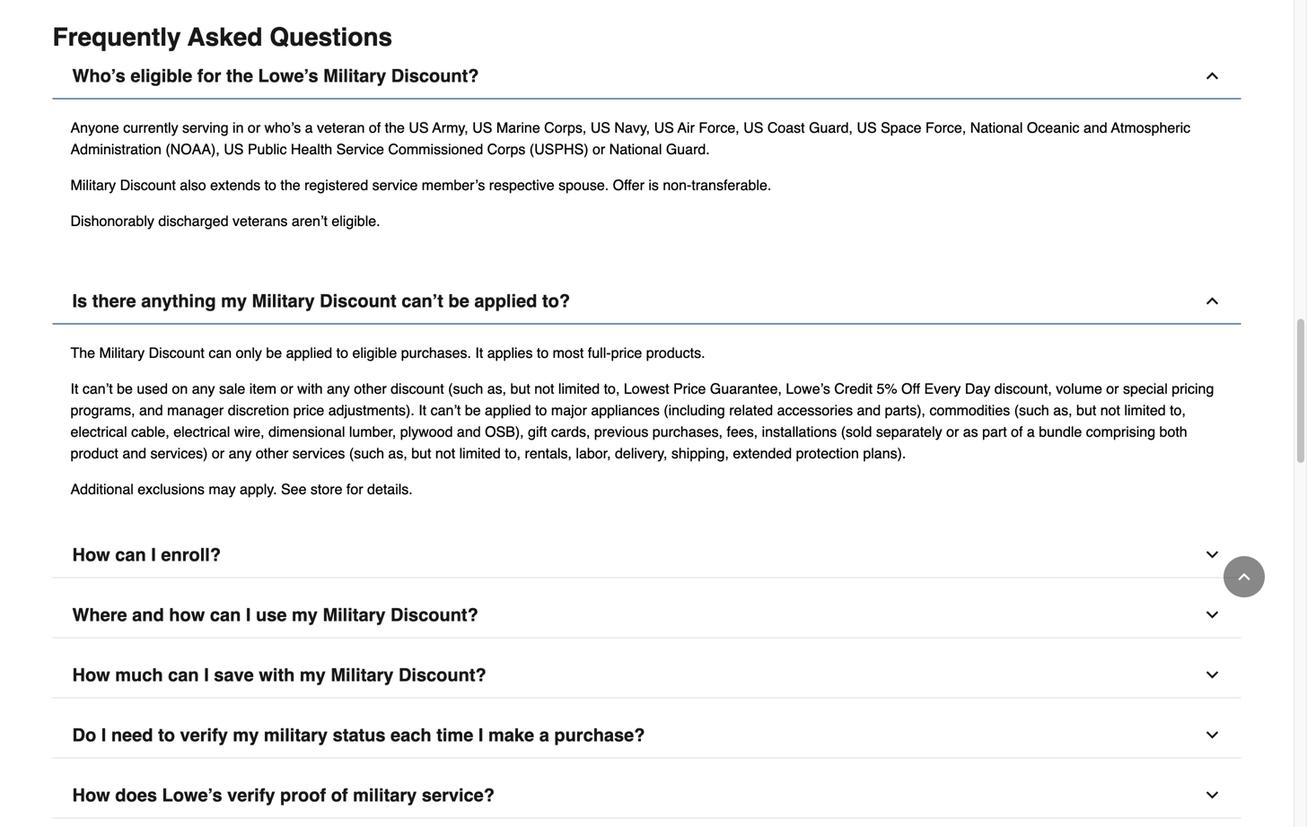 Task type: vqa. For each thing, say whether or not it's contained in the screenshot.
add to cart "button"
no



Task type: locate. For each thing, give the bounding box(es) containing it.
0 vertical spatial of
[[369, 119, 381, 136]]

1 vertical spatial other
[[256, 445, 288, 462]]

not
[[534, 381, 554, 397], [1101, 402, 1121, 419], [435, 445, 455, 462]]

3 chevron down image from the top
[[1204, 667, 1222, 685]]

0 horizontal spatial national
[[609, 141, 662, 157]]

lowe's up 'who's'
[[258, 65, 318, 86]]

the up aren't
[[280, 177, 300, 193]]

2 vertical spatial discount?
[[399, 665, 486, 686]]

member's
[[422, 177, 485, 193]]

force, right air
[[699, 119, 740, 136]]

(such down the 'lumber,'
[[349, 445, 384, 462]]

2 horizontal spatial the
[[385, 119, 405, 136]]

to left most
[[537, 345, 549, 361]]

1 vertical spatial the
[[385, 119, 405, 136]]

be up the 'purchases.'
[[448, 291, 469, 311]]

may
[[209, 481, 236, 498]]

lowe's
[[258, 65, 318, 86], [786, 381, 830, 397], [162, 786, 222, 806]]

0 horizontal spatial it
[[70, 381, 78, 397]]

dishonorably
[[70, 213, 154, 229]]

both
[[1160, 424, 1188, 440]]

service
[[372, 177, 418, 193]]

limited up major
[[558, 381, 600, 397]]

military right the
[[99, 345, 145, 361]]

verify inside button
[[180, 725, 228, 746]]

us
[[409, 119, 429, 136], [472, 119, 492, 136], [591, 119, 611, 136], [654, 119, 674, 136], [744, 119, 764, 136], [857, 119, 877, 136], [224, 141, 244, 157]]

as, down the applies
[[487, 381, 506, 397]]

1 vertical spatial discount?
[[391, 605, 478, 626]]

cards,
[[551, 424, 590, 440]]

programs,
[[70, 402, 135, 419]]

my
[[221, 291, 247, 311], [292, 605, 318, 626], [300, 665, 326, 686], [233, 725, 259, 746]]

and left how
[[132, 605, 164, 626]]

1 electrical from the left
[[70, 424, 127, 440]]

0 vertical spatial (such
[[448, 381, 483, 397]]

as,
[[487, 381, 506, 397], [1053, 402, 1073, 419], [388, 445, 407, 462]]

electrical down manager
[[173, 424, 230, 440]]

chevron down image inside how much can i save with my military discount? button
[[1204, 667, 1222, 685]]

store
[[311, 481, 343, 498]]

and down cable,
[[122, 445, 146, 462]]

5%
[[877, 381, 897, 397]]

a inside button
[[539, 725, 549, 746]]

military inside button
[[264, 725, 328, 746]]

in
[[233, 119, 244, 136]]

1 vertical spatial for
[[347, 481, 363, 498]]

2 horizontal spatial a
[[1027, 424, 1035, 440]]

details.
[[367, 481, 413, 498]]

0 vertical spatial how
[[72, 545, 110, 566]]

2 how from the top
[[72, 665, 110, 686]]

pricing
[[1172, 381, 1214, 397]]

delivery,
[[615, 445, 667, 462]]

my down where and how can i use my military discount?
[[300, 665, 326, 686]]

can't up plywood
[[431, 402, 461, 419]]

my inside how much can i save with my military discount? button
[[300, 665, 326, 686]]

discount up the military discount can only be applied to eligible purchases. it applies to most full-price products.
[[320, 291, 397, 311]]

military down status at the left of page
[[353, 786, 417, 806]]

military
[[264, 725, 328, 746], [353, 786, 417, 806]]

i left enroll?
[[151, 545, 156, 566]]

for right store
[[347, 481, 363, 498]]

0 horizontal spatial of
[[331, 786, 348, 806]]

0 vertical spatial military
[[264, 725, 328, 746]]

electrical down programs,
[[70, 424, 127, 440]]

0 vertical spatial national
[[970, 119, 1023, 136]]

0 vertical spatial lowe's
[[258, 65, 318, 86]]

appliances
[[591, 402, 660, 419]]

of
[[369, 119, 381, 136], [1011, 424, 1023, 440], [331, 786, 348, 806]]

frequently
[[53, 23, 181, 52]]

chevron down image inside how can i enroll? 'button'
[[1204, 546, 1222, 564]]

volume
[[1056, 381, 1102, 397]]

or up spouse.
[[593, 141, 605, 157]]

applied up osb),
[[485, 402, 531, 419]]

to?
[[542, 291, 570, 311]]

who's
[[72, 65, 125, 86]]

limited down special
[[1125, 402, 1166, 419]]

how inside 'button'
[[72, 545, 110, 566]]

cable,
[[131, 424, 169, 440]]

be right only
[[266, 345, 282, 361]]

full-
[[588, 345, 611, 361]]

0 horizontal spatial limited
[[459, 445, 501, 462]]

us right army,
[[472, 119, 492, 136]]

how
[[72, 545, 110, 566], [72, 665, 110, 686], [72, 786, 110, 806]]

0 vertical spatial can't
[[402, 291, 443, 311]]

not up major
[[534, 381, 554, 397]]

day
[[965, 381, 991, 397]]

army,
[[432, 119, 468, 136]]

anyone
[[70, 119, 119, 136]]

lumber,
[[349, 424, 396, 440]]

chevron up image inside the is there anything my military discount can't be applied to? button
[[1204, 292, 1222, 310]]

to, up both
[[1170, 402, 1186, 419]]

a left "bundle"
[[1027, 424, 1035, 440]]

adjustments).
[[328, 402, 415, 419]]

0 vertical spatial with
[[297, 381, 323, 397]]

0 horizontal spatial as,
[[388, 445, 407, 462]]

2 vertical spatial a
[[539, 725, 549, 746]]

credit
[[834, 381, 873, 397]]

my inside where and how can i use my military discount? "button"
[[292, 605, 318, 626]]

2 horizontal spatial of
[[1011, 424, 1023, 440]]

(such down the 'purchases.'
[[448, 381, 483, 397]]

2 vertical spatial not
[[435, 445, 455, 462]]

0 vertical spatial a
[[305, 119, 313, 136]]

i
[[151, 545, 156, 566], [246, 605, 251, 626], [204, 665, 209, 686], [101, 725, 106, 746], [478, 725, 483, 746]]

0 vertical spatial applied
[[474, 291, 537, 311]]

to, up appliances
[[604, 381, 620, 397]]

1 chevron down image from the top
[[1204, 546, 1222, 564]]

and
[[1084, 119, 1108, 136], [139, 402, 163, 419], [857, 402, 881, 419], [457, 424, 481, 440], [122, 445, 146, 462], [132, 605, 164, 626]]

eligible up 'currently'
[[130, 65, 192, 86]]

0 vertical spatial not
[[534, 381, 554, 397]]

military inside button
[[353, 786, 417, 806]]

to, down osb),
[[505, 445, 521, 462]]

2 vertical spatial of
[[331, 786, 348, 806]]

national down navy,
[[609, 141, 662, 157]]

my right use
[[292, 605, 318, 626]]

does
[[115, 786, 157, 806]]

be down the 'purchases.'
[[465, 402, 481, 419]]

how left much
[[72, 665, 110, 686]]

is there anything my military discount can't be applied to? button
[[53, 279, 1241, 324]]

with up dimensional
[[297, 381, 323, 397]]

1 vertical spatial applied
[[286, 345, 332, 361]]

0 horizontal spatial price
[[293, 402, 324, 419]]

to,
[[604, 381, 620, 397], [1170, 402, 1186, 419], [505, 445, 521, 462]]

it left the applies
[[475, 345, 483, 361]]

eligible up discount
[[352, 345, 397, 361]]

purchase?
[[554, 725, 645, 746]]

0 vertical spatial limited
[[558, 381, 600, 397]]

do i need to verify my military status each time i make a purchase? button
[[53, 713, 1241, 759]]

see
[[281, 481, 307, 498]]

purchases,
[[653, 424, 723, 440]]

a right make
[[539, 725, 549, 746]]

military
[[323, 65, 386, 86], [70, 177, 116, 193], [252, 291, 315, 311], [99, 345, 145, 361], [323, 605, 386, 626], [331, 665, 394, 686]]

and right 'oceanic'
[[1084, 119, 1108, 136]]

2 chevron down image from the top
[[1204, 606, 1222, 624]]

discount? for where and how can i use my military discount?
[[391, 605, 478, 626]]

1 vertical spatial how
[[72, 665, 110, 686]]

1 horizontal spatial any
[[229, 445, 252, 462]]

applied down the is there anything my military discount can't be applied to? on the left top of the page
[[286, 345, 332, 361]]

1 vertical spatial chevron up image
[[1235, 568, 1253, 586]]

0 vertical spatial to,
[[604, 381, 620, 397]]

2 horizontal spatial it
[[475, 345, 483, 361]]

price up lowest
[[611, 345, 642, 361]]

it
[[475, 345, 483, 361], [70, 381, 78, 397], [419, 402, 427, 419]]

0 vertical spatial for
[[197, 65, 221, 86]]

of inside how does lowe's verify proof of military service? button
[[331, 786, 348, 806]]

need
[[111, 725, 153, 746]]

1 horizontal spatial price
[[611, 345, 642, 361]]

0 horizontal spatial the
[[226, 65, 253, 86]]

be inside button
[[448, 291, 469, 311]]

chevron down image inside where and how can i use my military discount? "button"
[[1204, 606, 1222, 624]]

can inside button
[[168, 665, 199, 686]]

can right how
[[210, 605, 241, 626]]

1 force, from the left
[[699, 119, 740, 136]]

1 vertical spatial to,
[[1170, 402, 1186, 419]]

1 vertical spatial price
[[293, 402, 324, 419]]

chevron down image for how can i enroll?
[[1204, 546, 1222, 564]]

discount left also on the top of the page
[[120, 177, 176, 193]]

the inside anyone currently serving in or who's a veteran of the us army, us marine corps, us navy, us air force, us coast guard, us space force, national oceanic and atmospheric administration (noaa), us public health service commissioned corps (usphs) or national guard.
[[385, 119, 405, 136]]

my up only
[[221, 291, 247, 311]]

the
[[70, 345, 95, 361]]

where and how can i use my military discount?
[[72, 605, 478, 626]]

navy,
[[615, 119, 650, 136]]

1 horizontal spatial chevron up image
[[1235, 568, 1253, 586]]

my inside do i need to verify my military status each time i make a purchase? button
[[233, 725, 259, 746]]

0 horizontal spatial chevron up image
[[1204, 292, 1222, 310]]

for down frequently asked questions at the left of the page
[[197, 65, 221, 86]]

verify down save
[[180, 725, 228, 746]]

1 horizontal spatial as,
[[487, 381, 506, 397]]

how left does
[[72, 786, 110, 806]]

1 horizontal spatial the
[[280, 177, 300, 193]]

2 horizontal spatial (such
[[1014, 402, 1049, 419]]

i inside "button"
[[246, 605, 251, 626]]

(usphs)
[[530, 141, 589, 157]]

0 horizontal spatial a
[[305, 119, 313, 136]]

limited down osb),
[[459, 445, 501, 462]]

price up dimensional
[[293, 402, 324, 419]]

questions
[[270, 23, 392, 52]]

how for how does lowe's verify proof of military service?
[[72, 786, 110, 806]]

plans).
[[863, 445, 906, 462]]

discount up on
[[149, 345, 205, 361]]

enroll?
[[161, 545, 221, 566]]

1 horizontal spatial with
[[297, 381, 323, 397]]

but down volume
[[1077, 402, 1097, 419]]

1 horizontal spatial of
[[369, 119, 381, 136]]

force,
[[699, 119, 740, 136], [926, 119, 966, 136]]

to right need
[[158, 725, 175, 746]]

commissioned
[[388, 141, 483, 157]]

1 horizontal spatial it
[[419, 402, 427, 419]]

eligible.
[[332, 213, 380, 229]]

(such down discount,
[[1014, 402, 1049, 419]]

and up cable,
[[139, 402, 163, 419]]

military discount also extends to the registered service member's respective spouse. offer is non-transferable.
[[70, 177, 772, 193]]

1 horizontal spatial eligible
[[352, 345, 397, 361]]

0 horizontal spatial military
[[264, 725, 328, 746]]

0 vertical spatial eligible
[[130, 65, 192, 86]]

0 vertical spatial it
[[475, 345, 483, 361]]

chevron up image
[[1204, 292, 1222, 310], [1235, 568, 1253, 586]]

any up adjustments).
[[327, 381, 350, 397]]

and up (sold
[[857, 402, 881, 419]]

it up plywood
[[419, 402, 427, 419]]

1 horizontal spatial (such
[[448, 381, 483, 397]]

each
[[391, 725, 432, 746]]

or left special
[[1106, 381, 1119, 397]]

manager
[[167, 402, 224, 419]]

1 horizontal spatial other
[[354, 381, 387, 397]]

transferable.
[[692, 177, 772, 193]]

with inside it can't be used on any sale item or with any other discount (such as, but not limited to, lowest price guarantee, lowe's credit 5% off every day discount, volume or special pricing programs, and manager discretion price adjustments). it can't be applied to major appliances (including related accessories and parts), commodities (such as, but not limited to, electrical cable, electrical wire, dimensional lumber, plywood and osb), gift cards, previous purchases, fees, installations (sold separately or as part of a bundle comprising both product and services) or any other services (such as, but not limited to, rentals, labor, delivery, shipping, extended protection plans).
[[297, 381, 323, 397]]

a
[[305, 119, 313, 136], [1027, 424, 1035, 440], [539, 725, 549, 746]]

lowe's right does
[[162, 786, 222, 806]]

can inside "button"
[[210, 605, 241, 626]]

1 vertical spatial lowe's
[[786, 381, 830, 397]]

as, down the 'lumber,'
[[388, 445, 407, 462]]

chevron down image
[[1204, 787, 1222, 805]]

1 vertical spatial but
[[1077, 402, 1097, 419]]

coast
[[768, 119, 805, 136]]

0 vertical spatial but
[[510, 381, 530, 397]]

apply.
[[240, 481, 277, 498]]

discretion
[[228, 402, 289, 419]]

of right part
[[1011, 424, 1023, 440]]

parts),
[[885, 402, 926, 419]]

chevron down image
[[1204, 546, 1222, 564], [1204, 606, 1222, 624], [1204, 667, 1222, 685], [1204, 727, 1222, 745]]

0 horizontal spatial for
[[197, 65, 221, 86]]

0 horizontal spatial other
[[256, 445, 288, 462]]

discount? inside "button"
[[391, 605, 478, 626]]

4 chevron down image from the top
[[1204, 727, 1222, 745]]

us down "in"
[[224, 141, 244, 157]]

can inside 'button'
[[115, 545, 146, 566]]

chevron up image
[[1204, 67, 1222, 85]]

us left space
[[857, 119, 877, 136]]

0 horizontal spatial electrical
[[70, 424, 127, 440]]

1 horizontal spatial a
[[539, 725, 549, 746]]

any down wire,
[[229, 445, 252, 462]]

but down the applies
[[510, 381, 530, 397]]

applied left the to?
[[474, 291, 537, 311]]

limited
[[558, 381, 600, 397], [1125, 402, 1166, 419], [459, 445, 501, 462]]

my down save
[[233, 725, 259, 746]]

1 vertical spatial eligible
[[352, 345, 397, 361]]

price
[[611, 345, 642, 361], [293, 402, 324, 419]]

applied inside it can't be used on any sale item or with any other discount (such as, but not limited to, lowest price guarantee, lowe's credit 5% off every day discount, volume or special pricing programs, and manager discretion price adjustments). it can't be applied to major appliances (including related accessories and parts), commodities (such as, but not limited to, electrical cable, electrical wire, dimensional lumber, plywood and osb), gift cards, previous purchases, fees, installations (sold separately or as part of a bundle comprising both product and services) or any other services (such as, but not limited to, rentals, labor, delivery, shipping, extended protection plans).
[[485, 402, 531, 419]]

as, up "bundle"
[[1053, 402, 1073, 419]]

1 how from the top
[[72, 545, 110, 566]]

0 vertical spatial verify
[[180, 725, 228, 746]]

us up commissioned
[[409, 119, 429, 136]]

1 vertical spatial as,
[[1053, 402, 1073, 419]]

2 vertical spatial limited
[[459, 445, 501, 462]]

or up may
[[212, 445, 225, 462]]

extends
[[210, 177, 261, 193]]

verify left 'proof'
[[227, 786, 275, 806]]

do i need to verify my military status each time i make a purchase?
[[72, 725, 645, 746]]

a inside it can't be used on any sale item or with any other discount (such as, but not limited to, lowest price guarantee, lowe's credit 5% off every day discount, volume or special pricing programs, and manager discretion price adjustments). it can't be applied to major appliances (including related accessories and parts), commodities (such as, but not limited to, electrical cable, electrical wire, dimensional lumber, plywood and osb), gift cards, previous purchases, fees, installations (sold separately or as part of a bundle comprising both product and services) or any other services (such as, but not limited to, rentals, labor, delivery, shipping, extended protection plans).
[[1027, 424, 1035, 440]]

for inside button
[[197, 65, 221, 86]]

a up health
[[305, 119, 313, 136]]

with right save
[[259, 665, 295, 686]]

scroll to top element
[[1224, 557, 1265, 598]]

lowe's inside it can't be used on any sale item or with any other discount (such as, but not limited to, lowest price guarantee, lowe's credit 5% off every day discount, volume or special pricing programs, and manager discretion price adjustments). it can't be applied to major appliances (including related accessories and parts), commodities (such as, but not limited to, electrical cable, electrical wire, dimensional lumber, plywood and osb), gift cards, previous purchases, fees, installations (sold separately or as part of a bundle comprising both product and services) or any other services (such as, but not limited to, rentals, labor, delivery, shipping, extended protection plans).
[[786, 381, 830, 397]]

it up programs,
[[70, 381, 78, 397]]

or
[[248, 119, 261, 136], [593, 141, 605, 157], [281, 381, 293, 397], [1106, 381, 1119, 397], [946, 424, 959, 440], [212, 445, 225, 462]]

(noaa),
[[165, 141, 220, 157]]

gift
[[528, 424, 547, 440]]

2 horizontal spatial as,
[[1053, 402, 1073, 419]]

0 horizontal spatial eligible
[[130, 65, 192, 86]]

commodities
[[930, 402, 1010, 419]]

2 vertical spatial discount
[[149, 345, 205, 361]]

2 vertical spatial but
[[411, 445, 431, 462]]

1 vertical spatial (such
[[1014, 402, 1049, 419]]

1 horizontal spatial military
[[353, 786, 417, 806]]

or right "in"
[[248, 119, 261, 136]]

can right much
[[168, 665, 199, 686]]

0 horizontal spatial to,
[[505, 445, 521, 462]]

2 vertical spatial to,
[[505, 445, 521, 462]]

military inside "button"
[[323, 605, 386, 626]]

2 vertical spatial as,
[[388, 445, 407, 462]]

i right time
[[478, 725, 483, 746]]

any up manager
[[192, 381, 215, 397]]

us left navy,
[[591, 119, 611, 136]]

can
[[209, 345, 232, 361], [115, 545, 146, 566], [210, 605, 241, 626], [168, 665, 199, 686]]

us left coast
[[744, 119, 764, 136]]

military up only
[[252, 291, 315, 311]]

force, right space
[[926, 119, 966, 136]]

2 horizontal spatial lowe's
[[786, 381, 830, 397]]

0 vertical spatial chevron up image
[[1204, 292, 1222, 310]]

not up "comprising"
[[1101, 402, 1121, 419]]

anything
[[141, 291, 216, 311]]

military right use
[[323, 605, 386, 626]]

for
[[197, 65, 221, 86], [347, 481, 363, 498]]

or left as
[[946, 424, 959, 440]]

other up adjustments).
[[354, 381, 387, 397]]

lowe's up "accessories"
[[786, 381, 830, 397]]

the down asked on the top
[[226, 65, 253, 86]]

i left use
[[246, 605, 251, 626]]

a inside anyone currently serving in or who's a veteran of the us army, us marine corps, us navy, us air force, us coast guard, us space force, national oceanic and atmospheric administration (noaa), us public health service commissioned corps (usphs) or national guard.
[[305, 119, 313, 136]]

administration
[[70, 141, 162, 157]]

every
[[924, 381, 961, 397]]

discount
[[120, 177, 176, 193], [320, 291, 397, 311], [149, 345, 205, 361]]

3 how from the top
[[72, 786, 110, 806]]

chevron down image inside do i need to verify my military status each time i make a purchase? button
[[1204, 727, 1222, 745]]

service
[[336, 141, 384, 157]]

1 horizontal spatial electrical
[[173, 424, 230, 440]]

who's eligible for the lowe's military discount? button
[[53, 53, 1241, 99]]

0 horizontal spatial with
[[259, 665, 295, 686]]

1 horizontal spatial force,
[[926, 119, 966, 136]]

the up commissioned
[[385, 119, 405, 136]]



Task type: describe. For each thing, give the bounding box(es) containing it.
1 horizontal spatial to,
[[604, 381, 620, 397]]

discount inside button
[[320, 291, 397, 311]]

save
[[214, 665, 254, 686]]

comprising
[[1086, 424, 1156, 440]]

service?
[[422, 786, 495, 806]]

product
[[70, 445, 118, 462]]

0 horizontal spatial not
[[435, 445, 455, 462]]

to inside button
[[158, 725, 175, 746]]

eligible inside button
[[130, 65, 192, 86]]

how much can i save with my military discount? button
[[53, 653, 1241, 699]]

1 vertical spatial it
[[70, 381, 78, 397]]

guard.
[[666, 141, 710, 157]]

price inside it can't be used on any sale item or with any other discount (such as, but not limited to, lowest price guarantee, lowe's credit 5% off every day discount, volume or special pricing programs, and manager discretion price adjustments). it can't be applied to major appliances (including related accessories and parts), commodities (such as, but not limited to, electrical cable, electrical wire, dimensional lumber, plywood and osb), gift cards, previous purchases, fees, installations (sold separately or as part of a bundle comprising both product and services) or any other services (such as, but not limited to, rentals, labor, delivery, shipping, extended protection plans).
[[293, 402, 324, 419]]

2 electrical from the left
[[173, 424, 230, 440]]

time
[[437, 725, 473, 746]]

2 vertical spatial can't
[[431, 402, 461, 419]]

most
[[553, 345, 584, 361]]

0 horizontal spatial but
[[411, 445, 431, 462]]

dishonorably discharged veterans aren't eligible.
[[70, 213, 380, 229]]

products.
[[646, 345, 705, 361]]

of inside anyone currently serving in or who's a veteran of the us army, us marine corps, us navy, us air force, us coast guard, us space force, national oceanic and atmospheric administration (noaa), us public health service commissioned corps (usphs) or national guard.
[[369, 119, 381, 136]]

(including
[[664, 402, 725, 419]]

how for how can i enroll?
[[72, 545, 110, 566]]

guard,
[[809, 119, 853, 136]]

as
[[963, 424, 978, 440]]

1 horizontal spatial not
[[534, 381, 554, 397]]

us left air
[[654, 119, 674, 136]]

how for how much can i save with my military discount?
[[72, 665, 110, 686]]

0 vertical spatial as,
[[487, 381, 506, 397]]

can left only
[[209, 345, 232, 361]]

i right do
[[101, 725, 106, 746]]

chevron up image inside scroll to top element
[[1235, 568, 1253, 586]]

verify inside button
[[227, 786, 275, 806]]

purchases.
[[401, 345, 471, 361]]

1 horizontal spatial limited
[[558, 381, 600, 397]]

can't inside button
[[402, 291, 443, 311]]

atmospheric
[[1111, 119, 1191, 136]]

corps
[[487, 141, 526, 157]]

anyone currently serving in or who's a veteran of the us army, us marine corps, us navy, us air force, us coast guard, us space force, national oceanic and atmospheric administration (noaa), us public health service commissioned corps (usphs) or national guard.
[[70, 119, 1191, 157]]

1 horizontal spatial but
[[510, 381, 530, 397]]

non-
[[663, 177, 692, 193]]

0 horizontal spatial (such
[[349, 445, 384, 462]]

2 force, from the left
[[926, 119, 966, 136]]

2 horizontal spatial to,
[[1170, 402, 1186, 419]]

installations
[[762, 424, 837, 440]]

used
[[137, 381, 168, 397]]

and inside anyone currently serving in or who's a veteran of the us army, us marine corps, us navy, us air force, us coast guard, us space force, national oceanic and atmospheric administration (noaa), us public health service commissioned corps (usphs) or national guard.
[[1084, 119, 1108, 136]]

lowest
[[624, 381, 669, 397]]

how much can i save with my military discount?
[[72, 665, 486, 686]]

to right extends
[[264, 177, 276, 193]]

where and how can i use my military discount? button
[[53, 593, 1241, 639]]

i inside button
[[204, 665, 209, 686]]

is
[[649, 177, 659, 193]]

on
[[172, 381, 188, 397]]

much
[[115, 665, 163, 686]]

shipping,
[[671, 445, 729, 462]]

status
[[333, 725, 386, 746]]

dimensional
[[268, 424, 345, 440]]

do
[[72, 725, 96, 746]]

veteran
[[317, 119, 365, 136]]

corps,
[[544, 119, 587, 136]]

i inside 'button'
[[151, 545, 156, 566]]

1 horizontal spatial lowe's
[[258, 65, 318, 86]]

chevron down image for where and how can i use my military discount?
[[1204, 606, 1222, 624]]

veterans
[[233, 213, 288, 229]]

and inside "button"
[[132, 605, 164, 626]]

the inside button
[[226, 65, 253, 86]]

2 horizontal spatial any
[[327, 381, 350, 397]]

exclusions
[[138, 481, 205, 498]]

sale
[[219, 381, 245, 397]]

is there anything my military discount can't be applied to?
[[72, 291, 570, 311]]

proof
[[280, 786, 326, 806]]

registered
[[304, 177, 368, 193]]

space
[[881, 119, 922, 136]]

of inside it can't be used on any sale item or with any other discount (such as, but not limited to, lowest price guarantee, lowe's credit 5% off every day discount, volume or special pricing programs, and manager discretion price adjustments). it can't be applied to major appliances (including related accessories and parts), commodities (such as, but not limited to, electrical cable, electrical wire, dimensional lumber, plywood and osb), gift cards, previous purchases, fees, installations (sold separately or as part of a bundle comprising both product and services) or any other services (such as, but not limited to, rentals, labor, delivery, shipping, extended protection plans).
[[1011, 424, 1023, 440]]

applies
[[487, 345, 533, 361]]

public
[[248, 141, 287, 157]]

offer
[[613, 177, 645, 193]]

special
[[1123, 381, 1168, 397]]

related
[[729, 402, 773, 419]]

who's
[[265, 119, 301, 136]]

0 vertical spatial other
[[354, 381, 387, 397]]

applied inside button
[[474, 291, 537, 311]]

0 vertical spatial discount
[[120, 177, 176, 193]]

1 vertical spatial national
[[609, 141, 662, 157]]

only
[[236, 345, 262, 361]]

make
[[488, 725, 534, 746]]

aren't
[[292, 213, 328, 229]]

major
[[551, 402, 587, 419]]

how can i enroll? button
[[53, 533, 1241, 579]]

1 vertical spatial can't
[[82, 381, 113, 397]]

2 horizontal spatial limited
[[1125, 402, 1166, 419]]

guarantee,
[[710, 381, 782, 397]]

discount,
[[995, 381, 1052, 397]]

0 horizontal spatial lowe's
[[162, 786, 222, 806]]

bundle
[[1039, 424, 1082, 440]]

my inside the is there anything my military discount can't be applied to? button
[[221, 291, 247, 311]]

discount? for how much can i save with my military discount?
[[399, 665, 486, 686]]

military up status at the left of page
[[331, 665, 394, 686]]

chevron down image for do i need to verify my military status each time i make a purchase?
[[1204, 727, 1222, 745]]

military up dishonorably
[[70, 177, 116, 193]]

oceanic
[[1027, 119, 1080, 136]]

use
[[256, 605, 287, 626]]

0 vertical spatial discount?
[[391, 65, 479, 86]]

additional
[[70, 481, 134, 498]]

chevron down image for how much can i save with my military discount?
[[1204, 667, 1222, 685]]

rentals,
[[525, 445, 572, 462]]

be left used in the top of the page
[[117, 381, 133, 397]]

price
[[673, 381, 706, 397]]

part
[[982, 424, 1007, 440]]

1 horizontal spatial for
[[347, 481, 363, 498]]

with inside button
[[259, 665, 295, 686]]

marine
[[496, 119, 540, 136]]

to down the is there anything my military discount can't be applied to? on the left top of the page
[[336, 345, 348, 361]]

previous
[[594, 424, 649, 440]]

2 vertical spatial it
[[419, 402, 427, 419]]

it can't be used on any sale item or with any other discount (such as, but not limited to, lowest price guarantee, lowe's credit 5% off every day discount, volume or special pricing programs, and manager discretion price adjustments). it can't be applied to major appliances (including related accessories and parts), commodities (such as, but not limited to, electrical cable, electrical wire, dimensional lumber, plywood and osb), gift cards, previous purchases, fees, installations (sold separately or as part of a bundle comprising both product and services) or any other services (such as, but not limited to, rentals, labor, delivery, shipping, extended protection plans).
[[70, 381, 1214, 462]]

1 vertical spatial not
[[1101, 402, 1121, 419]]

discharged
[[158, 213, 229, 229]]

or right item
[[281, 381, 293, 397]]

military down questions
[[323, 65, 386, 86]]

accessories
[[777, 402, 853, 419]]

0 vertical spatial price
[[611, 345, 642, 361]]

to inside it can't be used on any sale item or with any other discount (such as, but not limited to, lowest price guarantee, lowe's credit 5% off every day discount, volume or special pricing programs, and manager discretion price adjustments). it can't be applied to major appliances (including related accessories and parts), commodities (such as, but not limited to, electrical cable, electrical wire, dimensional lumber, plywood and osb), gift cards, previous purchases, fees, installations (sold separately or as part of a bundle comprising both product and services) or any other services (such as, but not limited to, rentals, labor, delivery, shipping, extended protection plans).
[[535, 402, 547, 419]]

1 horizontal spatial national
[[970, 119, 1023, 136]]

(sold
[[841, 424, 872, 440]]

military for my
[[264, 725, 328, 746]]

serving
[[182, 119, 229, 136]]

how
[[169, 605, 205, 626]]

and left osb),
[[457, 424, 481, 440]]

extended
[[733, 445, 792, 462]]

frequently asked questions
[[53, 23, 392, 52]]

services
[[292, 445, 345, 462]]

0 horizontal spatial any
[[192, 381, 215, 397]]

the military discount can only be applied to eligible purchases. it applies to most full-price products.
[[70, 345, 705, 361]]

military for of
[[353, 786, 417, 806]]



